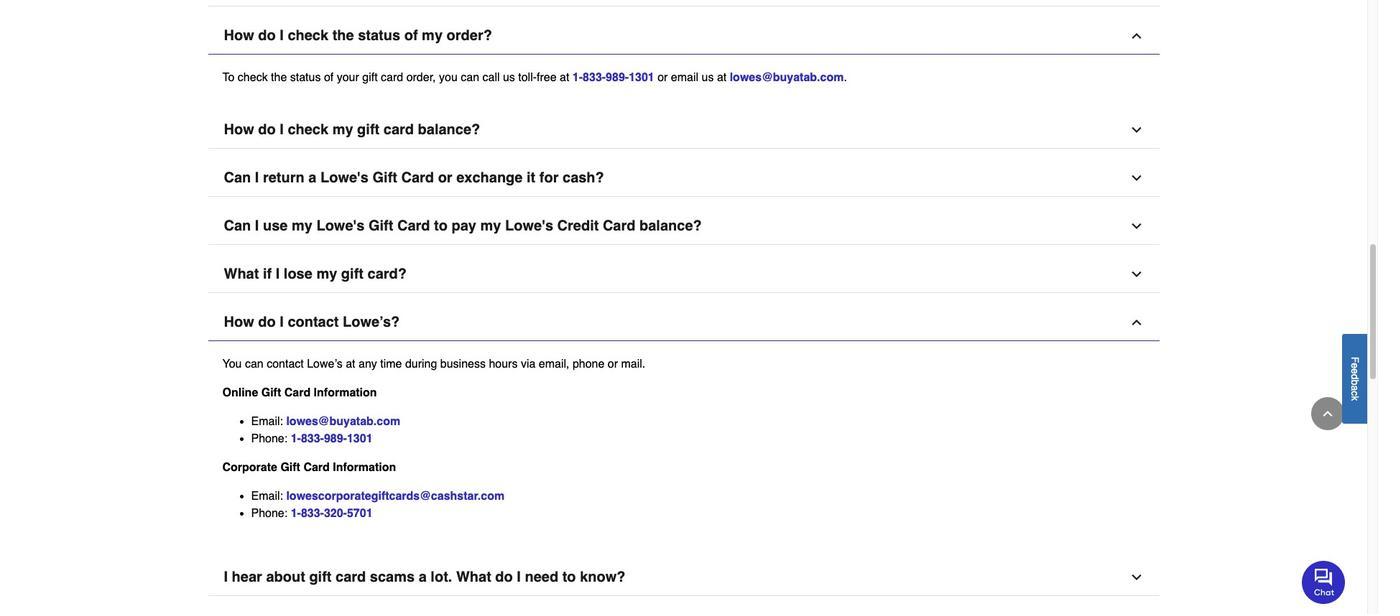Task type: vqa. For each thing, say whether or not it's contained in the screenshot.
Savings
no



Task type: locate. For each thing, give the bounding box(es) containing it.
1-833-989-1301 link for phone:
[[291, 432, 376, 445]]

email: lowes@buyatab.com phone: 1-833-989-1301
[[251, 415, 404, 445]]

to
[[434, 218, 448, 234], [562, 569, 576, 586]]

what
[[224, 266, 259, 282], [456, 569, 491, 586]]

lose
[[284, 266, 312, 282]]

2 vertical spatial a
[[419, 569, 427, 586]]

information down lowe's
[[314, 386, 377, 399]]

2 phone: from the top
[[251, 507, 288, 520]]

1 horizontal spatial 989-
[[606, 71, 629, 84]]

gift up card?
[[369, 218, 393, 234]]

gift down your on the top left
[[357, 121, 380, 138]]

0 horizontal spatial 1-833-989-1301 link
[[291, 432, 376, 445]]

e up d
[[1349, 363, 1361, 369]]

card inside 'button'
[[336, 569, 366, 586]]

how do i check the status of my order?
[[224, 27, 492, 44]]

0 vertical spatial of
[[404, 27, 418, 44]]

2 chevron up image from the top
[[1129, 315, 1144, 330]]

at right the 'email'
[[717, 71, 727, 84]]

of up order,
[[404, 27, 418, 44]]

.
[[844, 71, 847, 84]]

balance? down you on the top
[[418, 121, 480, 138]]

1 vertical spatial lowes@buyatab.com
[[286, 415, 400, 428]]

at right free
[[560, 71, 569, 84]]

1 vertical spatial 1301
[[347, 432, 373, 445]]

chevron down image inside i hear about gift card scams a lot. what do i need to know? 'button'
[[1129, 570, 1144, 585]]

989- up "corporate gift card information"
[[324, 432, 347, 445]]

or left exchange at the top left of the page
[[438, 169, 452, 186]]

lowes@buyatab.com
[[730, 71, 844, 84], [286, 415, 400, 428]]

833- inside email: lowes@buyatab.com phone: 1-833-989-1301
[[301, 432, 324, 445]]

you can contact lowe's at any time during business hours via email, phone or mail.
[[222, 358, 649, 371]]

0 vertical spatial chevron down image
[[1129, 219, 1144, 233]]

lowe's
[[320, 169, 369, 186], [316, 218, 365, 234], [505, 218, 553, 234]]

chevron up image
[[1129, 29, 1144, 43], [1129, 315, 1144, 330]]

how up "to"
[[224, 27, 254, 44]]

3 how from the top
[[224, 314, 254, 330]]

phone: inside email: lowescorporategiftcards@cashstar.com phone: 1-833-320-5701
[[251, 507, 288, 520]]

contact up lowe's
[[288, 314, 339, 330]]

2 horizontal spatial or
[[658, 71, 668, 84]]

0 horizontal spatial 989-
[[324, 432, 347, 445]]

1 vertical spatial can
[[245, 358, 264, 371]]

hear
[[232, 569, 262, 586]]

1 horizontal spatial a
[[419, 569, 427, 586]]

phone: down corporate
[[251, 507, 288, 520]]

0 vertical spatial can
[[461, 71, 479, 84]]

1 vertical spatial chevron down image
[[1129, 267, 1144, 282]]

0 vertical spatial card
[[381, 71, 403, 84]]

gift left card?
[[341, 266, 364, 282]]

or left "mail." at the bottom
[[608, 358, 618, 371]]

card inside button
[[384, 121, 414, 138]]

corporate
[[222, 461, 277, 474]]

card up can i return a lowe's gift card or exchange it for cash?
[[384, 121, 414, 138]]

1-
[[573, 71, 583, 84], [291, 432, 301, 445], [291, 507, 301, 520]]

1 vertical spatial 1-833-989-1301 link
[[291, 432, 376, 445]]

0 vertical spatial to
[[434, 218, 448, 234]]

how inside button
[[224, 27, 254, 44]]

0 horizontal spatial balance?
[[418, 121, 480, 138]]

a left lot.
[[419, 569, 427, 586]]

or left the 'email'
[[658, 71, 668, 84]]

lowe's up what if i lose my gift card?
[[316, 218, 365, 234]]

lowe's down how do i check my gift card balance?
[[320, 169, 369, 186]]

1 vertical spatial 833-
[[301, 432, 324, 445]]

can
[[461, 71, 479, 84], [245, 358, 264, 371]]

1 horizontal spatial status
[[358, 27, 400, 44]]

0 horizontal spatial of
[[324, 71, 334, 84]]

do for how do i check my gift card balance?
[[258, 121, 276, 138]]

my right use
[[292, 218, 313, 234]]

1 horizontal spatial what
[[456, 569, 491, 586]]

2 can from the top
[[224, 218, 251, 234]]

0 vertical spatial lowes@buyatab.com
[[730, 71, 844, 84]]

scams
[[370, 569, 415, 586]]

order?
[[447, 27, 492, 44]]

2 vertical spatial or
[[608, 358, 618, 371]]

any
[[359, 358, 377, 371]]

email: down corporate
[[251, 490, 283, 503]]

0 horizontal spatial lowes@buyatab.com link
[[286, 415, 404, 428]]

833-
[[583, 71, 606, 84], [301, 432, 324, 445], [301, 507, 324, 520]]

0 horizontal spatial us
[[503, 71, 515, 84]]

0 vertical spatial check
[[288, 27, 328, 44]]

1 how from the top
[[224, 27, 254, 44]]

1 horizontal spatial of
[[404, 27, 418, 44]]

contact
[[288, 314, 339, 330], [267, 358, 304, 371]]

0 vertical spatial 1-833-989-1301 link
[[573, 71, 654, 84]]

2 vertical spatial how
[[224, 314, 254, 330]]

card
[[381, 71, 403, 84], [384, 121, 414, 138], [336, 569, 366, 586]]

credit
[[557, 218, 599, 234]]

1 horizontal spatial us
[[702, 71, 714, 84]]

gift right about
[[309, 569, 332, 586]]

the
[[332, 27, 354, 44], [271, 71, 287, 84]]

balance? inside can i use my lowe's gift card to pay my lowe's credit card balance? button
[[640, 218, 702, 234]]

i hear about gift card scams a lot. what do i need to know? button
[[208, 560, 1159, 596]]

to inside can i use my lowe's gift card to pay my lowe's credit card balance? button
[[434, 218, 448, 234]]

0 vertical spatial phone:
[[251, 432, 288, 445]]

1 horizontal spatial or
[[608, 358, 618, 371]]

0 horizontal spatial status
[[290, 71, 321, 84]]

1- inside email: lowescorporategiftcards@cashstar.com phone: 1-833-320-5701
[[291, 507, 301, 520]]

my right lose
[[316, 266, 337, 282]]

phone: inside email: lowes@buyatab.com phone: 1-833-989-1301
[[251, 432, 288, 445]]

2 vertical spatial card
[[336, 569, 366, 586]]

gift
[[373, 169, 397, 186], [369, 218, 393, 234], [261, 386, 281, 399], [281, 461, 300, 474]]

2 vertical spatial 833-
[[301, 507, 324, 520]]

my
[[422, 27, 443, 44], [332, 121, 353, 138], [292, 218, 313, 234], [480, 218, 501, 234], [316, 266, 337, 282]]

free
[[537, 71, 557, 84]]

0 vertical spatial can
[[224, 169, 251, 186]]

phone: up corporate
[[251, 432, 288, 445]]

1 e from the top
[[1349, 363, 1361, 369]]

can i use my lowe's gift card to pay my lowe's credit card balance? button
[[208, 208, 1159, 245]]

at left any
[[346, 358, 355, 371]]

balance?
[[418, 121, 480, 138], [640, 218, 702, 234]]

or
[[658, 71, 668, 84], [438, 169, 452, 186], [608, 358, 618, 371]]

1 vertical spatial 989-
[[324, 432, 347, 445]]

card up can i use my lowe's gift card to pay my lowe's credit card balance?
[[401, 169, 434, 186]]

status up your on the top left
[[358, 27, 400, 44]]

how up you
[[224, 314, 254, 330]]

gift right 'online'
[[261, 386, 281, 399]]

how
[[224, 27, 254, 44], [224, 121, 254, 138], [224, 314, 254, 330]]

1 vertical spatial of
[[324, 71, 334, 84]]

information
[[314, 386, 377, 399], [333, 461, 396, 474]]

0 horizontal spatial what
[[224, 266, 259, 282]]

my right "pay"
[[480, 218, 501, 234]]

989-
[[606, 71, 629, 84], [324, 432, 347, 445]]

1 vertical spatial card
[[384, 121, 414, 138]]

3 chevron down image from the top
[[1129, 570, 1144, 585]]

of
[[404, 27, 418, 44], [324, 71, 334, 84]]

i
[[280, 27, 284, 44], [280, 121, 284, 138], [255, 169, 259, 186], [255, 218, 259, 234], [276, 266, 280, 282], [280, 314, 284, 330], [224, 569, 228, 586], [517, 569, 521, 586]]

can left return
[[224, 169, 251, 186]]

5701
[[347, 507, 373, 520]]

balance? down can i return a lowe's gift card or exchange it for cash? button
[[640, 218, 702, 234]]

what right lot.
[[456, 569, 491, 586]]

0 vertical spatial what
[[224, 266, 259, 282]]

1- for lowescorporategiftcards@cashstar.com
[[291, 507, 301, 520]]

1 vertical spatial to
[[562, 569, 576, 586]]

0 vertical spatial chevron up image
[[1129, 29, 1144, 43]]

0 vertical spatial information
[[314, 386, 377, 399]]

1 email: from the top
[[251, 415, 283, 428]]

833- inside email: lowescorporategiftcards@cashstar.com phone: 1-833-320-5701
[[301, 507, 324, 520]]

us
[[503, 71, 515, 84], [702, 71, 714, 84]]

2 e from the top
[[1349, 369, 1361, 374]]

2 vertical spatial chevron down image
[[1129, 570, 1144, 585]]

2 chevron down image from the top
[[1129, 267, 1144, 282]]

email: lowescorporategiftcards@cashstar.com phone: 1-833-320-5701
[[251, 490, 505, 520]]

1 vertical spatial email:
[[251, 490, 283, 503]]

1 horizontal spatial 1-833-989-1301 link
[[573, 71, 654, 84]]

lowes@buyatab.com link
[[730, 71, 844, 84], [286, 415, 404, 428]]

information up email: lowescorporategiftcards@cashstar.com phone: 1-833-320-5701
[[333, 461, 396, 474]]

how inside how do i contact lowe's? button
[[224, 314, 254, 330]]

contact inside button
[[288, 314, 339, 330]]

2 vertical spatial 1-
[[291, 507, 301, 520]]

during
[[405, 358, 437, 371]]

card left "scams"
[[336, 569, 366, 586]]

card down lowe's
[[284, 386, 311, 399]]

what left if
[[224, 266, 259, 282]]

chevron up image inside how do i contact lowe's? button
[[1129, 315, 1144, 330]]

email: inside email: lowes@buyatab.com phone: 1-833-989-1301
[[251, 415, 283, 428]]

chevron down image
[[1129, 219, 1144, 233], [1129, 267, 1144, 282]]

1 vertical spatial phone:
[[251, 507, 288, 520]]

lowescorporategiftcards@cashstar.com link
[[286, 490, 505, 503]]

1301 up "corporate gift card information"
[[347, 432, 373, 445]]

email: inside email: lowescorporategiftcards@cashstar.com phone: 1-833-320-5701
[[251, 490, 283, 503]]

1-833-989-1301 link for to check the status of your gift card order, you can call us toll-free at
[[573, 71, 654, 84]]

balance? inside how do i check my gift card balance? button
[[418, 121, 480, 138]]

2 email: from the top
[[251, 490, 283, 503]]

833- for lowes@buyatab.com
[[301, 432, 324, 445]]

card left order,
[[381, 71, 403, 84]]

the inside the how do i check the status of my order? button
[[332, 27, 354, 44]]

do
[[258, 27, 276, 44], [258, 121, 276, 138], [258, 314, 276, 330], [495, 569, 513, 586]]

status
[[358, 27, 400, 44], [290, 71, 321, 84]]

can left use
[[224, 218, 251, 234]]

chevron up image inside the how do i check the status of my order? button
[[1129, 29, 1144, 43]]

2 vertical spatial check
[[288, 121, 328, 138]]

1- left 320-
[[291, 507, 301, 520]]

a
[[308, 169, 316, 186], [1349, 385, 1361, 391], [419, 569, 427, 586]]

chevron down image inside can i use my lowe's gift card to pay my lowe's credit card balance? button
[[1129, 219, 1144, 233]]

1-833-989-1301 link
[[573, 71, 654, 84], [291, 432, 376, 445]]

1 horizontal spatial balance?
[[640, 218, 702, 234]]

check
[[288, 27, 328, 44], [238, 71, 268, 84], [288, 121, 328, 138]]

2 horizontal spatial a
[[1349, 385, 1361, 391]]

0 vertical spatial chevron down image
[[1129, 123, 1144, 137]]

0 vertical spatial contact
[[288, 314, 339, 330]]

to right need
[[562, 569, 576, 586]]

0 vertical spatial a
[[308, 169, 316, 186]]

can left call
[[461, 71, 479, 84]]

1 us from the left
[[503, 71, 515, 84]]

to check the status of your gift card order, you can call us toll-free at 1-833-989-1301 or email us at lowes@buyatab.com .
[[222, 71, 847, 84]]

of left your on the top left
[[324, 71, 334, 84]]

chevron up image for how do i check the status of my order?
[[1129, 29, 1144, 43]]

1301 inside email: lowes@buyatab.com phone: 1-833-989-1301
[[347, 432, 373, 445]]

phone: for email: lowes@buyatab.com phone: 1-833-989-1301
[[251, 432, 288, 445]]

0 vertical spatial status
[[358, 27, 400, 44]]

gift
[[362, 71, 378, 84], [357, 121, 380, 138], [341, 266, 364, 282], [309, 569, 332, 586]]

2 chevron down image from the top
[[1129, 171, 1144, 185]]

0 horizontal spatial 1301
[[347, 432, 373, 445]]

chevron down image inside what if i lose my gift card? 'button'
[[1129, 267, 1144, 282]]

2 us from the left
[[702, 71, 714, 84]]

lowe's down the it
[[505, 218, 553, 234]]

1 vertical spatial how
[[224, 121, 254, 138]]

what if i lose my gift card?
[[224, 266, 407, 282]]

0 vertical spatial email:
[[251, 415, 283, 428]]

0 vertical spatial balance?
[[418, 121, 480, 138]]

card down email: lowes@buyatab.com phone: 1-833-989-1301
[[304, 461, 330, 474]]

how down "to"
[[224, 121, 254, 138]]

your
[[337, 71, 359, 84]]

0 horizontal spatial or
[[438, 169, 452, 186]]

the right "to"
[[271, 71, 287, 84]]

the up your on the top left
[[332, 27, 354, 44]]

1 vertical spatial status
[[290, 71, 321, 84]]

scroll to top element
[[1311, 397, 1344, 430]]

at
[[560, 71, 569, 84], [717, 71, 727, 84], [346, 358, 355, 371]]

1-833-989-1301 link right free
[[573, 71, 654, 84]]

0 horizontal spatial to
[[434, 218, 448, 234]]

1 chevron up image from the top
[[1129, 29, 1144, 43]]

information for online gift card information
[[314, 386, 377, 399]]

how inside how do i check my gift card balance? button
[[224, 121, 254, 138]]

chevron down image inside can i return a lowe's gift card or exchange it for cash? button
[[1129, 171, 1144, 185]]

1301 left the 'email'
[[629, 71, 654, 84]]

lowe's for my
[[316, 218, 365, 234]]

1 vertical spatial information
[[333, 461, 396, 474]]

0 horizontal spatial at
[[346, 358, 355, 371]]

833- right free
[[583, 71, 606, 84]]

email,
[[539, 358, 569, 371]]

can
[[224, 169, 251, 186], [224, 218, 251, 234]]

1 vertical spatial 1-
[[291, 432, 301, 445]]

to left "pay"
[[434, 218, 448, 234]]

1 vertical spatial chevron down image
[[1129, 171, 1144, 185]]

1 can from the top
[[224, 169, 251, 186]]

1-833-989-1301 link up "corporate gift card information"
[[291, 432, 376, 445]]

information for corporate gift card information
[[333, 461, 396, 474]]

e
[[1349, 363, 1361, 369], [1349, 369, 1361, 374]]

0 horizontal spatial lowes@buyatab.com
[[286, 415, 400, 428]]

1- up "corporate gift card information"
[[291, 432, 301, 445]]

do inside 'button'
[[495, 569, 513, 586]]

a up k
[[1349, 385, 1361, 391]]

1 horizontal spatial the
[[332, 27, 354, 44]]

us right the 'email'
[[702, 71, 714, 84]]

email: down 'online'
[[251, 415, 283, 428]]

or inside can i return a lowe's gift card or exchange it for cash? button
[[438, 169, 452, 186]]

1 horizontal spatial lowes@buyatab.com link
[[730, 71, 844, 84]]

gift right your on the top left
[[362, 71, 378, 84]]

1 vertical spatial or
[[438, 169, 452, 186]]

2 horizontal spatial at
[[717, 71, 727, 84]]

a right return
[[308, 169, 316, 186]]

f
[[1349, 357, 1361, 363]]

chevron down image
[[1129, 123, 1144, 137], [1129, 171, 1144, 185], [1129, 570, 1144, 585]]

email:
[[251, 415, 283, 428], [251, 490, 283, 503]]

1 vertical spatial chevron up image
[[1129, 315, 1144, 330]]

833- down "corporate gift card information"
[[301, 507, 324, 520]]

how for how do i contact lowe's?
[[224, 314, 254, 330]]

0 vertical spatial how
[[224, 27, 254, 44]]

phone:
[[251, 432, 288, 445], [251, 507, 288, 520]]

d
[[1349, 374, 1361, 380]]

1 chevron down image from the top
[[1129, 123, 1144, 137]]

1 vertical spatial can
[[224, 218, 251, 234]]

1 phone: from the top
[[251, 432, 288, 445]]

1 horizontal spatial 1301
[[629, 71, 654, 84]]

card
[[401, 169, 434, 186], [397, 218, 430, 234], [603, 218, 636, 234], [284, 386, 311, 399], [304, 461, 330, 474]]

2 how from the top
[[224, 121, 254, 138]]

1 chevron down image from the top
[[1129, 219, 1144, 233]]

0 horizontal spatial the
[[271, 71, 287, 84]]

need
[[525, 569, 558, 586]]

email: for email: lowescorporategiftcards@cashstar.com phone: 1-833-320-5701
[[251, 490, 283, 503]]

i hear about gift card scams a lot. what do i need to know?
[[224, 569, 626, 586]]

989- left the 'email'
[[606, 71, 629, 84]]

1-833-320-5701 link
[[291, 507, 376, 520]]

833- for lowescorporategiftcards@cashstar.com
[[301, 507, 324, 520]]

1 vertical spatial balance?
[[640, 218, 702, 234]]

c
[[1349, 391, 1361, 396]]

how do i check my gift card balance? button
[[208, 112, 1159, 149]]

if
[[263, 266, 272, 282]]

us right call
[[503, 71, 515, 84]]

about
[[266, 569, 305, 586]]

contact up online gift card information
[[267, 358, 304, 371]]

can right you
[[245, 358, 264, 371]]

0 vertical spatial the
[[332, 27, 354, 44]]

1- inside email: lowes@buyatab.com phone: 1-833-989-1301
[[291, 432, 301, 445]]

1 horizontal spatial to
[[562, 569, 576, 586]]

e up the b
[[1349, 369, 1361, 374]]

1 vertical spatial the
[[271, 71, 287, 84]]

status left your on the top left
[[290, 71, 321, 84]]

833- up "corporate gift card information"
[[301, 432, 324, 445]]

1- right free
[[573, 71, 583, 84]]



Task type: describe. For each thing, give the bounding box(es) containing it.
lowe's
[[307, 358, 343, 371]]

0 vertical spatial lowes@buyatab.com link
[[730, 71, 844, 84]]

320-
[[324, 507, 347, 520]]

check for my
[[288, 121, 328, 138]]

1 vertical spatial a
[[1349, 385, 1361, 391]]

how do i contact lowe's?
[[224, 314, 400, 330]]

do for how do i check the status of my order?
[[258, 27, 276, 44]]

lowes@buyatab.com inside email: lowes@buyatab.com phone: 1-833-989-1301
[[286, 415, 400, 428]]

what if i lose my gift card? button
[[208, 256, 1159, 293]]

exchange
[[456, 169, 523, 186]]

can i return a lowe's gift card or exchange it for cash? button
[[208, 160, 1159, 197]]

lot.
[[431, 569, 452, 586]]

can for can i use my lowe's gift card to pay my lowe's credit card balance?
[[224, 218, 251, 234]]

to inside i hear about gift card scams a lot. what do i need to know? 'button'
[[562, 569, 576, 586]]

how for how do i check the status of my order?
[[224, 27, 254, 44]]

card right credit
[[603, 218, 636, 234]]

it
[[527, 169, 536, 186]]

do for how do i contact lowe's?
[[258, 314, 276, 330]]

online gift card information
[[222, 386, 380, 399]]

chevron up image for how do i contact lowe's?
[[1129, 315, 1144, 330]]

know?
[[580, 569, 626, 586]]

my inside 'button'
[[316, 266, 337, 282]]

corporate gift card information
[[222, 461, 399, 474]]

a inside 'button'
[[419, 569, 427, 586]]

chat invite button image
[[1302, 560, 1346, 604]]

time
[[380, 358, 402, 371]]

chevron down image inside how do i check my gift card balance? button
[[1129, 123, 1144, 137]]

lowe's?
[[343, 314, 400, 330]]

0 vertical spatial 989-
[[606, 71, 629, 84]]

order,
[[406, 71, 436, 84]]

my down your on the top left
[[332, 121, 353, 138]]

phone
[[573, 358, 605, 371]]

can i use my lowe's gift card to pay my lowe's credit card balance?
[[224, 218, 702, 234]]

return
[[263, 169, 304, 186]]

chevron down image for cash?
[[1129, 171, 1144, 185]]

card down can i return a lowe's gift card or exchange it for cash?
[[397, 218, 430, 234]]

0 vertical spatial 1-
[[573, 71, 583, 84]]

online
[[222, 386, 258, 399]]

f e e d b a c k button
[[1342, 334, 1367, 424]]

0 horizontal spatial a
[[308, 169, 316, 186]]

1 vertical spatial lowes@buyatab.com link
[[286, 415, 404, 428]]

toll-
[[518, 71, 537, 84]]

mail.
[[621, 358, 645, 371]]

1 horizontal spatial lowes@buyatab.com
[[730, 71, 844, 84]]

b
[[1349, 380, 1361, 385]]

for
[[539, 169, 559, 186]]

chevron down image for can i use my lowe's gift card to pay my lowe's credit card balance?
[[1129, 219, 1144, 233]]

phone: for email: lowescorporategiftcards@cashstar.com phone: 1-833-320-5701
[[251, 507, 288, 520]]

business
[[440, 358, 486, 371]]

gift right corporate
[[281, 461, 300, 474]]

to
[[222, 71, 235, 84]]

lowe's for a
[[320, 169, 369, 186]]

can i return a lowe's gift card or exchange it for cash?
[[224, 169, 604, 186]]

1 horizontal spatial at
[[560, 71, 569, 84]]

gift down how do i check my gift card balance?
[[373, 169, 397, 186]]

cash?
[[563, 169, 604, 186]]

chevron down image for what if i lose my gift card?
[[1129, 267, 1144, 282]]

check for the
[[288, 27, 328, 44]]

gift inside button
[[357, 121, 380, 138]]

use
[[263, 218, 288, 234]]

status inside button
[[358, 27, 400, 44]]

0 vertical spatial 1301
[[629, 71, 654, 84]]

how do i check my gift card balance?
[[224, 121, 480, 138]]

card inside can i return a lowe's gift card or exchange it for cash? button
[[401, 169, 434, 186]]

via
[[521, 358, 536, 371]]

1- for lowes@buyatab.com
[[291, 432, 301, 445]]

how for how do i check my gift card balance?
[[224, 121, 254, 138]]

my left order?
[[422, 27, 443, 44]]

lowescorporategiftcards@cashstar.com
[[286, 490, 505, 503]]

1 vertical spatial contact
[[267, 358, 304, 371]]

of inside button
[[404, 27, 418, 44]]

chevron up image
[[1321, 407, 1335, 421]]

1 vertical spatial check
[[238, 71, 268, 84]]

can for can i return a lowe's gift card or exchange it for cash?
[[224, 169, 251, 186]]

how do i contact lowe's? button
[[208, 305, 1159, 341]]

0 vertical spatial or
[[658, 71, 668, 84]]

hours
[[489, 358, 518, 371]]

you
[[222, 358, 242, 371]]

k
[[1349, 396, 1361, 401]]

1 horizontal spatial can
[[461, 71, 479, 84]]

pay
[[452, 218, 476, 234]]

989- inside email: lowes@buyatab.com phone: 1-833-989-1301
[[324, 432, 347, 445]]

0 vertical spatial 833-
[[583, 71, 606, 84]]

email
[[671, 71, 699, 84]]

f e e d b a c k
[[1349, 357, 1361, 401]]

1 vertical spatial what
[[456, 569, 491, 586]]

you
[[439, 71, 458, 84]]

how do i check the status of my order? button
[[208, 18, 1159, 54]]

chevron down image for need
[[1129, 570, 1144, 585]]

call
[[483, 71, 500, 84]]

email: for email: lowes@buyatab.com phone: 1-833-989-1301
[[251, 415, 283, 428]]

card?
[[368, 266, 407, 282]]

0 horizontal spatial can
[[245, 358, 264, 371]]



